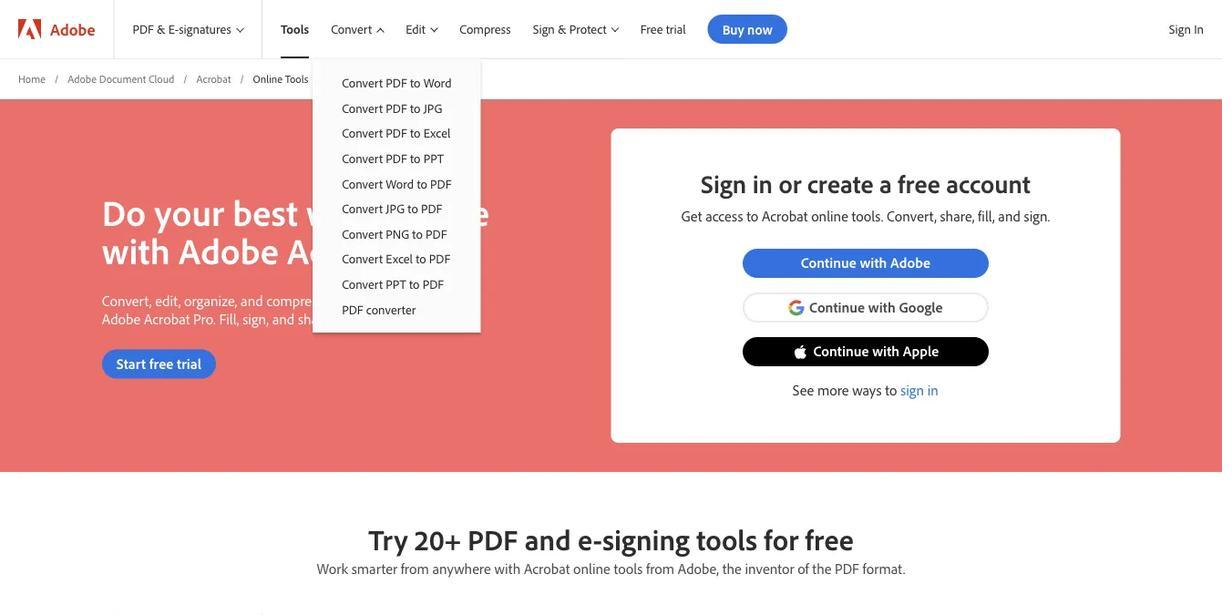 Task type: describe. For each thing, give the bounding box(es) containing it.
convert excel to pdf link
[[313, 246, 481, 272]]

convert pdf to excel
[[342, 125, 451, 141]]

and right "fill,"
[[241, 291, 263, 309]]

online inside sign in or create a free account get access to acrobat online tools. convert, share, fill, and sign.
[[812, 207, 849, 225]]

to for convert png to pdf
[[413, 226, 423, 242]]

pdf up convert pdf to jpg link
[[386, 75, 407, 91]]

adobe document cloud
[[68, 72, 174, 85]]

convert button
[[313, 0, 388, 58]]

sign
[[901, 381, 925, 399]]

convert pdf to word link
[[313, 70, 481, 95]]

sign in link
[[901, 381, 939, 399]]

convert for convert pdf to ppt
[[342, 150, 383, 166]]

see more ways to sign in
[[793, 381, 939, 399]]

try 20+ pdf and e-signing tools for free work smarter from anywhere with acrobat online tools from adobe, the inventor of the pdf format.
[[317, 521, 906, 578]]

convert word to pdf
[[342, 175, 452, 191]]

1 the from the left
[[723, 560, 742, 578]]

online inside try 20+ pdf and e-signing tools for free work smarter from anywhere with acrobat online tools from adobe, the inventor of the pdf format.
[[574, 560, 611, 578]]

convert ppt to pdf link
[[313, 272, 481, 297]]

account
[[947, 167, 1031, 199]]

adobe inside 'do your best work online with adobe acrobat'
[[179, 227, 279, 273]]

work
[[317, 560, 348, 578]]

sign in
[[1170, 21, 1205, 37]]

pdf inside convert, edit, organize, and compress pdf files with adobe acrobat pro. fill, sign, and share documents too.
[[327, 291, 351, 309]]

trial inside free trial link
[[666, 21, 686, 37]]

google
[[900, 298, 944, 316]]

of
[[798, 560, 810, 578]]

sign for in
[[701, 167, 747, 199]]

for
[[765, 521, 799, 558]]

more
[[818, 381, 850, 399]]

adobe left document in the top left of the page
[[68, 72, 97, 85]]

start
[[117, 354, 146, 372]]

free trial link
[[623, 0, 690, 58]]

fill,
[[219, 309, 239, 328]]

your
[[154, 189, 224, 235]]

free trial
[[641, 21, 686, 37]]

convert for convert
[[331, 21, 372, 37]]

best
[[233, 189, 298, 235]]

too.
[[403, 309, 425, 328]]

to for convert pdf to word
[[410, 75, 421, 91]]

sign & protect button
[[515, 0, 623, 58]]

to for convert ppt to pdf
[[409, 276, 420, 292]]

0 vertical spatial word
[[424, 75, 452, 91]]

convert pdf to word
[[342, 75, 452, 91]]

convert, inside convert, edit, organize, and compress pdf files with adobe acrobat pro. fill, sign, and share documents too.
[[102, 291, 152, 309]]

converter
[[366, 301, 416, 317]]

convert pdf to ppt
[[342, 150, 444, 166]]

compress
[[267, 291, 323, 309]]

convert for convert pdf to excel
[[342, 125, 383, 141]]

0 horizontal spatial tools
[[614, 560, 643, 578]]

e-
[[578, 521, 603, 558]]

free inside try 20+ pdf and e-signing tools for free work smarter from anywhere with acrobat online tools from adobe, the inventor of the pdf format.
[[806, 521, 854, 558]]

pdf inside popup button
[[133, 21, 154, 37]]

1 vertical spatial excel
[[386, 251, 413, 267]]

pdf down convert pdf to excel link
[[386, 150, 407, 166]]

pdf up anywhere
[[468, 521, 518, 558]]

acrobat link
[[197, 71, 231, 86]]

1 from from the left
[[401, 560, 429, 578]]

pdf right png
[[426, 226, 447, 242]]

sign in or create a free account get access to acrobat online tools. convert, share, fill, and sign.
[[682, 167, 1051, 225]]

and right sign,
[[272, 309, 295, 328]]

files
[[355, 291, 378, 309]]

pdf & e-signatures button
[[114, 0, 262, 58]]

pdf left converter
[[342, 301, 363, 317]]

adobe link
[[0, 0, 113, 58]]

convert for convert word to pdf
[[342, 175, 383, 191]]

continue with google link
[[743, 293, 989, 323]]

format.
[[863, 560, 906, 578]]

convert pdf to excel link
[[313, 121, 481, 146]]

2 from from the left
[[647, 560, 675, 578]]

e-
[[169, 21, 179, 37]]

pdf inside "link"
[[421, 201, 443, 217]]

1 vertical spatial word
[[386, 175, 414, 191]]

document
[[99, 72, 146, 85]]

home link
[[18, 71, 46, 86]]

convert png to pdf
[[342, 226, 447, 242]]

sign for in
[[1170, 21, 1192, 37]]

convert word to pdf link
[[313, 171, 481, 196]]

fill,
[[979, 207, 996, 225]]

pro.
[[193, 309, 216, 328]]

20+
[[415, 521, 461, 558]]

continue with google
[[810, 298, 944, 316]]

convert for convert excel to pdf
[[342, 251, 383, 267]]

ppt inside convert pdf to ppt link
[[424, 150, 444, 166]]

convert pdf to jpg
[[342, 100, 443, 116]]

1 vertical spatial tools
[[285, 72, 308, 85]]

convert jpg to pdf
[[342, 201, 443, 217]]

convert ppt to pdf
[[342, 276, 444, 292]]

share
[[298, 309, 330, 328]]

& for pdf
[[157, 21, 166, 37]]

1 horizontal spatial excel
[[424, 125, 451, 141]]

convert excel to pdf
[[342, 251, 451, 267]]

compress
[[460, 21, 511, 37]]

convert pdf to jpg link
[[313, 95, 481, 121]]

inventor
[[746, 560, 795, 578]]



Task type: locate. For each thing, give the bounding box(es) containing it.
to inside sign in or create a free account get access to acrobat online tools. convert, share, fill, and sign.
[[747, 207, 759, 225]]

1 vertical spatial tools
[[614, 560, 643, 578]]

home
[[18, 72, 46, 85]]

acrobat inside try 20+ pdf and e-signing tools for free work smarter from anywhere with acrobat online tools from adobe, the inventor of the pdf format.
[[524, 560, 570, 578]]

to right access
[[747, 207, 759, 225]]

continue inside continue with apple link
[[814, 342, 870, 360]]

pdf left format.
[[835, 560, 860, 578]]

0 horizontal spatial in
[[753, 167, 773, 199]]

tools
[[697, 521, 758, 558], [614, 560, 643, 578]]

in right sign in the bottom right of the page
[[928, 381, 939, 399]]

adobe inside convert, edit, organize, and compress pdf files with adobe acrobat pro. fill, sign, and share documents too.
[[102, 309, 141, 328]]

0 horizontal spatial from
[[401, 560, 429, 578]]

1 horizontal spatial word
[[424, 75, 452, 91]]

to for convert pdf to ppt
[[410, 150, 421, 166]]

to up convert pdf to jpg link
[[410, 75, 421, 91]]

to down convert pdf to ppt link
[[417, 175, 428, 191]]

sign.
[[1025, 207, 1051, 225]]

0 horizontal spatial the
[[723, 560, 742, 578]]

excel down png
[[386, 251, 413, 267]]

convert left png
[[342, 226, 383, 242]]

convert, inside sign in or create a free account get access to acrobat online tools. convert, share, fill, and sign.
[[887, 207, 937, 225]]

1 horizontal spatial ppt
[[424, 150, 444, 166]]

convert, edit, organize, and compress pdf files with adobe acrobat pro. fill, sign, and share documents too.
[[102, 291, 425, 328]]

with inside try 20+ pdf and e-signing tools for free work smarter from anywhere with acrobat online tools from adobe, the inventor of the pdf format.
[[495, 560, 521, 578]]

documents
[[334, 309, 400, 328]]

2 horizontal spatial online
[[812, 207, 849, 225]]

to down the convert pdf to word link
[[410, 100, 421, 116]]

continue up "continue with google" link
[[801, 253, 857, 272]]

ppt down convert excel to pdf link
[[386, 276, 407, 292]]

1 horizontal spatial convert,
[[887, 207, 937, 225]]

compress link
[[442, 0, 515, 58]]

pdf & e-signatures
[[133, 21, 231, 37]]

tools up online tools
[[281, 21, 309, 37]]

pdf
[[133, 21, 154, 37], [386, 75, 407, 91], [386, 100, 407, 116], [386, 125, 407, 141], [386, 150, 407, 166], [431, 175, 452, 191], [421, 201, 443, 217], [426, 226, 447, 242], [429, 251, 451, 267], [423, 276, 444, 292], [327, 291, 351, 309], [342, 301, 363, 317], [468, 521, 518, 558], [835, 560, 860, 578]]

group containing convert pdf to word
[[313, 58, 481, 333]]

pdf down convert pdf to jpg link
[[386, 125, 407, 141]]

do your best work online with adobe acrobat
[[102, 189, 490, 273]]

1 horizontal spatial the
[[813, 560, 832, 578]]

free inside sign in or create a free account get access to acrobat online tools. convert, share, fill, and sign.
[[899, 167, 941, 199]]

continue with apple
[[814, 342, 940, 360]]

sign
[[533, 21, 555, 37], [1170, 21, 1192, 37], [701, 167, 747, 199]]

convert up convert pdf to excel on the top left of page
[[342, 100, 383, 116]]

& inside popup button
[[157, 21, 166, 37]]

and
[[999, 207, 1021, 225], [241, 291, 263, 309], [272, 309, 295, 328], [525, 521, 571, 558]]

0 vertical spatial trial
[[666, 21, 686, 37]]

with inside 'do your best work online with adobe acrobat'
[[102, 227, 170, 273]]

ppt inside the convert ppt to pdf link
[[386, 276, 407, 292]]

adobe up google
[[891, 253, 931, 272]]

pdf down convert pdf to ppt link
[[431, 175, 452, 191]]

sign for &
[[533, 21, 555, 37]]

1 vertical spatial continue
[[810, 298, 866, 316]]

convert up pdf converter
[[342, 276, 383, 292]]

to for convert excel to pdf
[[416, 251, 426, 267]]

tools.
[[852, 207, 884, 225]]

0 horizontal spatial excel
[[386, 251, 413, 267]]

1 horizontal spatial free
[[806, 521, 854, 558]]

sign in button
[[1166, 14, 1208, 45]]

trial inside 'start free trial' link
[[177, 354, 202, 372]]

group
[[313, 58, 481, 333]]

adobe up start
[[102, 309, 141, 328]]

adobe document cloud link
[[68, 71, 174, 86]]

continue for continue with google
[[810, 298, 866, 316]]

free inside 'start free trial' link
[[149, 354, 174, 372]]

free up of
[[806, 521, 854, 558]]

& inside dropdown button
[[558, 21, 567, 37]]

0 horizontal spatial ppt
[[386, 276, 407, 292]]

convert, down a
[[887, 207, 937, 225]]

tools up adobe,
[[697, 521, 758, 558]]

2 horizontal spatial free
[[899, 167, 941, 199]]

edit button
[[388, 0, 442, 58]]

protect
[[570, 21, 607, 37]]

apple
[[904, 342, 940, 360]]

word
[[424, 75, 452, 91], [386, 175, 414, 191]]

in left or
[[753, 167, 773, 199]]

adobe inside the "adobe" 'link'
[[50, 19, 95, 39]]

convert
[[331, 21, 372, 37], [342, 75, 383, 91], [342, 100, 383, 116], [342, 125, 383, 141], [342, 150, 383, 166], [342, 175, 383, 191], [342, 201, 383, 217], [342, 226, 383, 242], [342, 251, 383, 267], [342, 276, 383, 292]]

jpg inside convert pdf to jpg link
[[424, 100, 443, 116]]

adobe
[[50, 19, 95, 39], [68, 72, 97, 85], [179, 227, 279, 273], [891, 253, 931, 272], [102, 309, 141, 328]]

the right of
[[813, 560, 832, 578]]

2 horizontal spatial sign
[[1170, 21, 1192, 37]]

cloud
[[149, 72, 174, 85]]

& for sign
[[558, 21, 567, 37]]

and left the e- at the left of page
[[525, 521, 571, 558]]

convert jpg to pdf link
[[313, 196, 481, 221]]

0 vertical spatial tools
[[281, 21, 309, 37]]

1 vertical spatial trial
[[177, 354, 202, 372]]

1 horizontal spatial &
[[558, 21, 567, 37]]

acrobat inside sign in or create a free account get access to acrobat online tools. convert, share, fill, and sign.
[[762, 207, 808, 225]]

start free trial
[[117, 354, 202, 372]]

with inside convert, edit, organize, and compress pdf files with adobe acrobat pro. fill, sign, and share documents too.
[[381, 291, 408, 309]]

0 horizontal spatial sign
[[533, 21, 555, 37]]

excel down convert pdf to jpg link
[[424, 125, 451, 141]]

continue with adobe link
[[743, 249, 989, 278]]

sign left protect
[[533, 21, 555, 37]]

the
[[723, 560, 742, 578], [813, 560, 832, 578]]

jpg down convert word to pdf link
[[386, 201, 405, 217]]

to inside "link"
[[408, 201, 418, 217]]

convert inside "link"
[[342, 201, 383, 217]]

convert for convert jpg to pdf
[[342, 201, 383, 217]]

0 horizontal spatial trial
[[177, 354, 202, 372]]

free right a
[[899, 167, 941, 199]]

1 vertical spatial in
[[928, 381, 939, 399]]

0 horizontal spatial online
[[393, 189, 490, 235]]

tools
[[281, 21, 309, 37], [285, 72, 308, 85]]

tools link
[[263, 0, 313, 58]]

sign,
[[243, 309, 269, 328]]

adobe up organize,
[[179, 227, 279, 273]]

0 horizontal spatial &
[[157, 21, 166, 37]]

tools down signing
[[614, 560, 643, 578]]

0 vertical spatial jpg
[[424, 100, 443, 116]]

&
[[558, 21, 567, 37], [157, 21, 166, 37]]

convert left edit popup button
[[331, 21, 372, 37]]

in
[[1195, 21, 1205, 37]]

pdf converter
[[342, 301, 416, 317]]

work
[[306, 189, 385, 235]]

png
[[386, 226, 410, 242]]

word down convert pdf to ppt link
[[386, 175, 414, 191]]

pdf down 'convert png to pdf' link
[[429, 251, 451, 267]]

acrobat inside 'do your best work online with adobe acrobat'
[[287, 227, 407, 273]]

1 horizontal spatial in
[[928, 381, 939, 399]]

ppt
[[424, 150, 444, 166], [386, 276, 407, 292]]

convert down convert pdf to jpg
[[342, 125, 383, 141]]

convert png to pdf link
[[313, 221, 481, 246]]

continue for continue with apple
[[814, 342, 870, 360]]

to for convert pdf to excel
[[410, 125, 421, 141]]

convert down convert pdf to excel on the top left of page
[[342, 150, 383, 166]]

0 horizontal spatial convert,
[[102, 291, 152, 309]]

and inside sign in or create a free account get access to acrobat online tools. convert, share, fill, and sign.
[[999, 207, 1021, 225]]

excel
[[424, 125, 451, 141], [386, 251, 413, 267]]

to down 'convert png to pdf' link
[[416, 251, 426, 267]]

continue up more
[[814, 342, 870, 360]]

jpg
[[424, 100, 443, 116], [386, 201, 405, 217]]

convert for convert pdf to word
[[342, 75, 383, 91]]

to for convert pdf to jpg
[[410, 100, 421, 116]]

convert for convert ppt to pdf
[[342, 276, 383, 292]]

a
[[880, 167, 893, 199]]

adobe inside continue with adobe link
[[891, 253, 931, 272]]

continue with apple link
[[743, 337, 989, 366]]

anywhere
[[433, 560, 491, 578]]

1 vertical spatial ppt
[[386, 276, 407, 292]]

continue with adobe
[[801, 253, 931, 272]]

pdf converter link
[[313, 297, 481, 322]]

2 vertical spatial free
[[806, 521, 854, 558]]

continue inside continue with adobe link
[[801, 253, 857, 272]]

1 horizontal spatial online
[[574, 560, 611, 578]]

try
[[369, 521, 408, 558]]

1 horizontal spatial trial
[[666, 21, 686, 37]]

1 horizontal spatial sign
[[701, 167, 747, 199]]

online
[[393, 189, 490, 235], [812, 207, 849, 225], [574, 560, 611, 578]]

access
[[706, 207, 744, 225]]

from
[[401, 560, 429, 578], [647, 560, 675, 578]]

free
[[641, 21, 663, 37]]

0 horizontal spatial free
[[149, 354, 174, 372]]

1 vertical spatial free
[[149, 354, 174, 372]]

jpg inside convert jpg to pdf "link"
[[386, 201, 405, 217]]

1 horizontal spatial jpg
[[424, 100, 443, 116]]

continue down continue with adobe link
[[810, 298, 866, 316]]

online inside 'do your best work online with adobe acrobat'
[[393, 189, 490, 235]]

convert up the convert png to pdf
[[342, 201, 383, 217]]

to for convert word to pdf
[[417, 175, 428, 191]]

to left sign in the bottom right of the page
[[886, 381, 898, 399]]

online
[[253, 72, 283, 85]]

pdf left e-
[[133, 21, 154, 37]]

continue for continue with adobe
[[801, 253, 857, 272]]

pdf up too.
[[423, 276, 444, 292]]

to down convert pdf to jpg link
[[410, 125, 421, 141]]

convert for convert pdf to jpg
[[342, 100, 383, 116]]

0 horizontal spatial jpg
[[386, 201, 405, 217]]

to for convert jpg to pdf
[[408, 201, 418, 217]]

from down signing
[[647, 560, 675, 578]]

or
[[779, 167, 802, 199]]

word up convert pdf to jpg link
[[424, 75, 452, 91]]

0 vertical spatial in
[[753, 167, 773, 199]]

do
[[102, 189, 146, 235]]

1 horizontal spatial from
[[647, 560, 675, 578]]

convert up convert ppt to pdf
[[342, 251, 383, 267]]

pdf down convert word to pdf link
[[421, 201, 443, 217]]

the right adobe,
[[723, 560, 742, 578]]

1 horizontal spatial tools
[[697, 521, 758, 558]]

convert for convert png to pdf
[[342, 226, 383, 242]]

0 horizontal spatial word
[[386, 175, 414, 191]]

and right fill,
[[999, 207, 1021, 225]]

convert up convert pdf to jpg
[[342, 75, 383, 91]]

& left e-
[[157, 21, 166, 37]]

to down convert excel to pdf link
[[409, 276, 420, 292]]

convert, left edit,
[[102, 291, 152, 309]]

sign & protect
[[533, 21, 607, 37]]

start free trial link
[[102, 350, 216, 379]]

edit
[[406, 21, 426, 37]]

free right start
[[149, 354, 174, 372]]

to up png
[[408, 201, 418, 217]]

free
[[899, 167, 941, 199], [149, 354, 174, 372], [806, 521, 854, 558]]

and inside try 20+ pdf and e-signing tools for free work smarter from anywhere with acrobat online tools from adobe, the inventor of the pdf format.
[[525, 521, 571, 558]]

& left protect
[[558, 21, 567, 37]]

create
[[808, 167, 874, 199]]

pdf left files
[[327, 291, 351, 309]]

convert up convert jpg to pdf at left
[[342, 175, 383, 191]]

adobe up 'adobe document cloud' at the top left of the page
[[50, 19, 95, 39]]

ways
[[853, 381, 882, 399]]

trial right free at top right
[[666, 21, 686, 37]]

0 vertical spatial tools
[[697, 521, 758, 558]]

0 vertical spatial free
[[899, 167, 941, 199]]

0 vertical spatial excel
[[424, 125, 451, 141]]

2 the from the left
[[813, 560, 832, 578]]

sign up access
[[701, 167, 747, 199]]

0 vertical spatial ppt
[[424, 150, 444, 166]]

edit,
[[155, 291, 181, 309]]

continue inside "continue with google" link
[[810, 298, 866, 316]]

organize,
[[184, 291, 237, 309]]

1 vertical spatial convert,
[[102, 291, 152, 309]]

1 vertical spatial jpg
[[386, 201, 405, 217]]

from down 20+
[[401, 560, 429, 578]]

to right png
[[413, 226, 423, 242]]

see
[[793, 381, 815, 399]]

0 vertical spatial continue
[[801, 253, 857, 272]]

tools right online
[[285, 72, 308, 85]]

sign inside sign in or create a free account get access to acrobat online tools. convert, share, fill, and sign.
[[701, 167, 747, 199]]

convert inside dropdown button
[[331, 21, 372, 37]]

smarter
[[352, 560, 398, 578]]

sign inside sign in button
[[1170, 21, 1192, 37]]

2 vertical spatial continue
[[814, 342, 870, 360]]

share,
[[941, 207, 975, 225]]

to down convert pdf to excel link
[[410, 150, 421, 166]]

in inside sign in or create a free account get access to acrobat online tools. convert, share, fill, and sign.
[[753, 167, 773, 199]]

in
[[753, 167, 773, 199], [928, 381, 939, 399]]

get
[[682, 207, 703, 225]]

sign inside the sign & protect dropdown button
[[533, 21, 555, 37]]

signing
[[603, 521, 690, 558]]

convert pdf to ppt link
[[313, 146, 481, 171]]

signatures
[[179, 21, 231, 37]]

ppt down convert pdf to excel link
[[424, 150, 444, 166]]

trial down pro.
[[177, 354, 202, 372]]

pdf down the convert pdf to word link
[[386, 100, 407, 116]]

adobe,
[[678, 560, 720, 578]]

sign left in
[[1170, 21, 1192, 37]]

0 vertical spatial convert,
[[887, 207, 937, 225]]

acrobat inside convert, edit, organize, and compress pdf files with adobe acrobat pro. fill, sign, and share documents too.
[[144, 309, 190, 328]]

jpg down the convert pdf to word link
[[424, 100, 443, 116]]



Task type: vqa. For each thing, say whether or not it's contained in the screenshot.
bottommost free
yes



